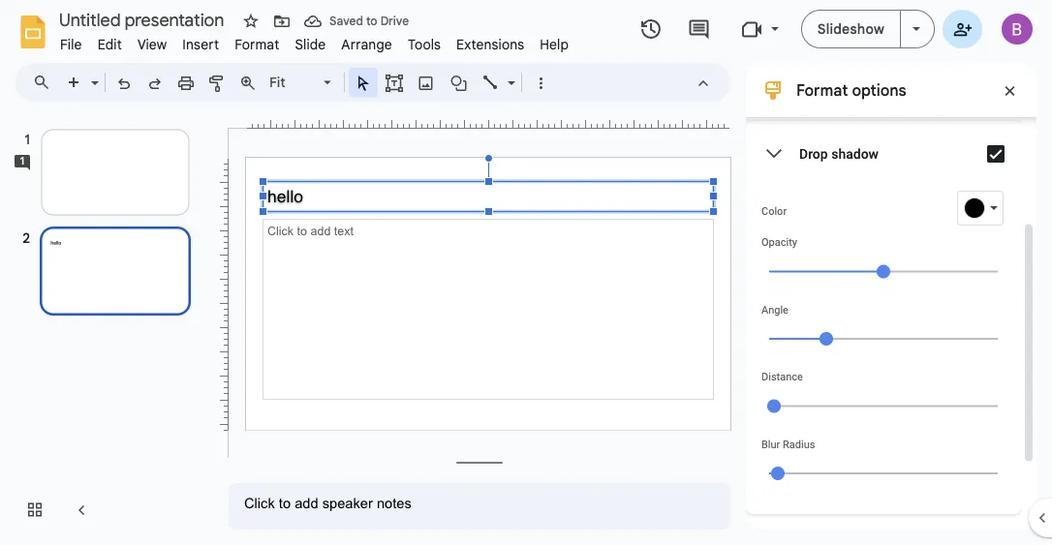 Task type: vqa. For each thing, say whether or not it's contained in the screenshot.
Format inside menu item
yes



Task type: describe. For each thing, give the bounding box(es) containing it.
arrange
[[341, 36, 392, 53]]

file menu item
[[52, 33, 90, 56]]

angle image
[[820, 332, 833, 346]]

color
[[761, 205, 787, 217]]

help
[[540, 36, 569, 53]]

radius
[[783, 438, 815, 450]]

fitting
[[829, 85, 864, 101]]

format menu item
[[227, 33, 287, 56]]

slide
[[295, 36, 326, 53]]

blur radius image
[[771, 467, 785, 481]]

navigation inside 'format options' application
[[0, 109, 213, 545]]

distance image
[[767, 400, 781, 413]]

distance
[[761, 371, 803, 383]]

saved to drive button
[[299, 8, 414, 35]]

insert
[[182, 36, 219, 53]]

drop shadow
[[799, 146, 879, 162]]

arrange menu item
[[334, 33, 400, 56]]

drop
[[799, 146, 828, 162]]

blur radius slider
[[761, 450, 1006, 495]]

angle
[[761, 304, 789, 316]]

slideshow
[[817, 20, 884, 37]]

format options application
[[0, 0, 1052, 545]]

opacity slider
[[761, 248, 1006, 293]]

menu bar inside menu bar banner
[[52, 25, 577, 57]]

saved
[[329, 14, 363, 29]]

saved to drive
[[329, 14, 409, 29]]

help menu item
[[532, 33, 577, 56]]

blur
[[761, 438, 780, 450]]

blur radius
[[761, 438, 815, 450]]



Task type: locate. For each thing, give the bounding box(es) containing it.
options
[[852, 80, 906, 100]]

extensions menu item
[[449, 33, 532, 56]]

Toggle shadow checkbox
[[977, 135, 1015, 173]]

tab
[[746, 514, 1021, 545]]

Menus field
[[24, 69, 67, 96]]

opacity
[[761, 236, 797, 248]]

view menu item
[[130, 33, 175, 56]]

extensions
[[456, 36, 524, 53]]

format options
[[796, 80, 906, 100]]

1 vertical spatial format
[[796, 80, 848, 100]]

0 vertical spatial format
[[235, 36, 279, 53]]

format
[[235, 36, 279, 53], [796, 80, 848, 100]]

main toolbar
[[57, 68, 556, 97]]

slideshow button
[[801, 10, 901, 48]]

navigation
[[0, 109, 213, 545]]

1 horizontal spatial format
[[796, 80, 848, 100]]

Rename text field
[[52, 8, 235, 31]]

shadow
[[831, 146, 879, 162]]

0 horizontal spatial format
[[235, 36, 279, 53]]

text
[[799, 85, 825, 101]]

drive
[[380, 14, 409, 29]]

format for format
[[235, 36, 279, 53]]

menu bar banner
[[0, 0, 1052, 545]]

format left options
[[796, 80, 848, 100]]

angle slider
[[761, 316, 1006, 360]]

format inside format menu item
[[235, 36, 279, 53]]

format inside "format options" section
[[796, 80, 848, 100]]

text fitting
[[799, 85, 864, 101]]

distance slider
[[761, 383, 1006, 428]]

format down star option
[[235, 36, 279, 53]]

menu bar
[[52, 25, 577, 57]]

text fitting tab
[[746, 64, 1021, 121]]

opacity image
[[877, 265, 890, 279]]

view
[[137, 36, 167, 53]]

insert image image
[[415, 69, 437, 96]]

Star checkbox
[[237, 8, 264, 35]]

share. private to only me. image
[[953, 20, 972, 37]]

insert menu item
[[175, 33, 227, 56]]

tools menu item
[[400, 33, 449, 56]]

to
[[366, 14, 377, 29]]

format for format options
[[796, 80, 848, 100]]

slide menu item
[[287, 33, 334, 56]]

edit
[[97, 36, 122, 53]]

Zoom text field
[[266, 69, 321, 96]]

tools
[[408, 36, 441, 53]]

format options section
[[746, 63, 1037, 545]]

menu bar containing file
[[52, 25, 577, 57]]

file
[[60, 36, 82, 53]]

drop shadow tab
[[746, 121, 1021, 187]]

tab inside "format options" section
[[746, 514, 1021, 545]]

Zoom field
[[264, 69, 340, 97]]

new slide with layout image
[[86, 70, 99, 77]]

edit menu item
[[90, 33, 130, 56]]

presentation options image
[[913, 27, 920, 31]]

shape image
[[448, 69, 470, 96]]



